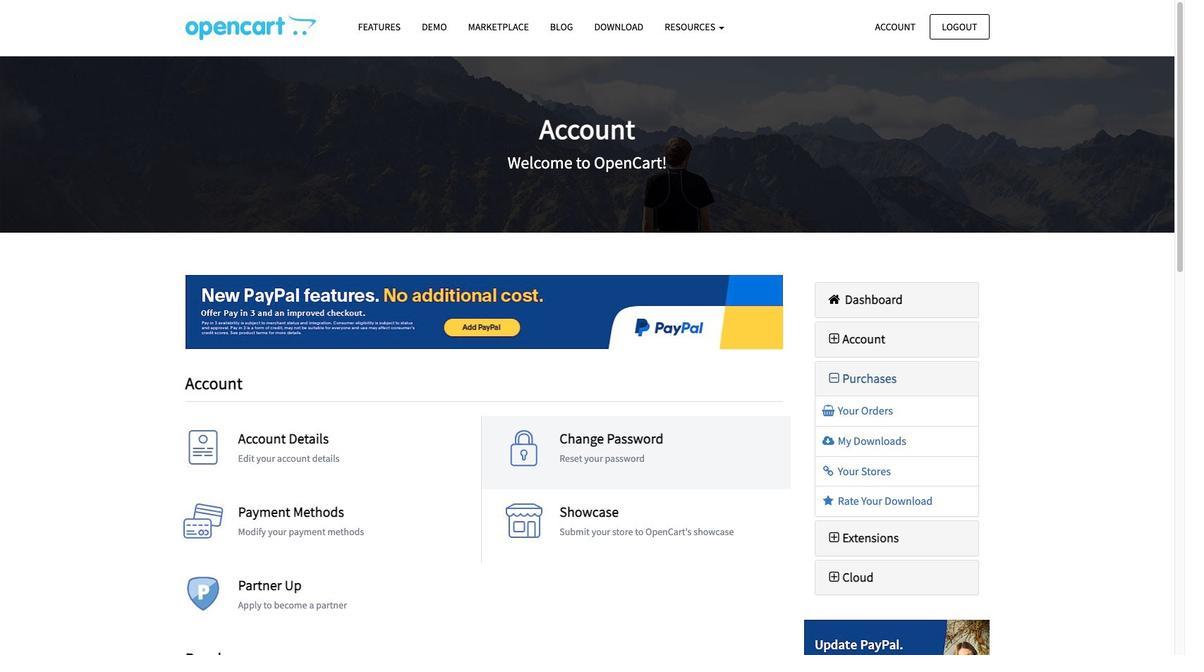 Task type: vqa. For each thing, say whether or not it's contained in the screenshot.
FEATURES link's ACCOUNT link
no



Task type: describe. For each thing, give the bounding box(es) containing it.
change password image
[[503, 430, 546, 473]]

star image
[[822, 496, 836, 507]]

fw image
[[827, 372, 843, 385]]

3 plus square o image from the top
[[827, 571, 843, 584]]



Task type: locate. For each thing, give the bounding box(es) containing it.
paypal image
[[185, 275, 784, 349], [805, 621, 990, 656]]

apply to become a partner image
[[182, 577, 224, 619]]

1 vertical spatial plus square o image
[[827, 532, 843, 545]]

link image
[[822, 466, 836, 477]]

payment methods image
[[182, 504, 224, 546]]

shopping basket image
[[822, 405, 836, 417]]

cloud download image
[[822, 436, 836, 447]]

showcase image
[[503, 504, 546, 546]]

home image
[[827, 294, 843, 306]]

0 vertical spatial plus square o image
[[827, 333, 843, 346]]

2 vertical spatial plus square o image
[[827, 571, 843, 584]]

plus square o image
[[827, 333, 843, 346], [827, 532, 843, 545], [827, 571, 843, 584]]

opencart - your account image
[[185, 15, 316, 40]]

1 vertical spatial paypal image
[[805, 621, 990, 656]]

account image
[[182, 430, 224, 473]]

2 plus square o image from the top
[[827, 532, 843, 545]]

1 horizontal spatial paypal image
[[805, 621, 990, 656]]

0 horizontal spatial paypal image
[[185, 275, 784, 349]]

0 vertical spatial paypal image
[[185, 275, 784, 349]]

1 plus square o image from the top
[[827, 333, 843, 346]]



